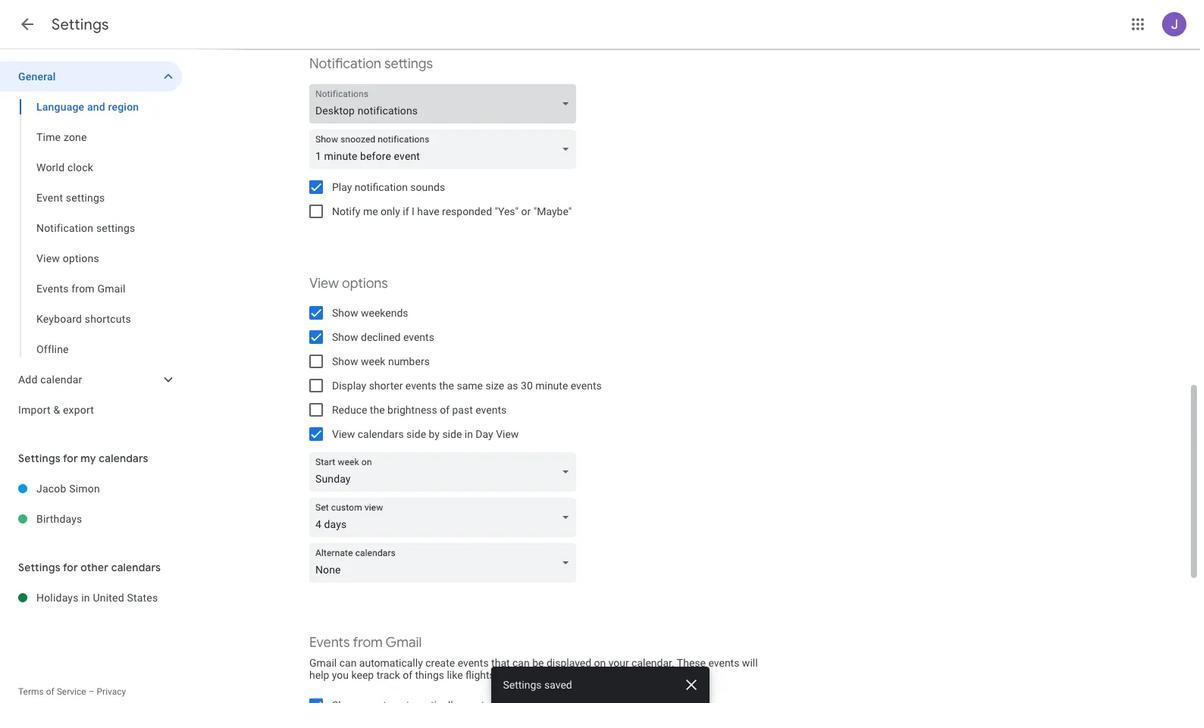 Task type: describe. For each thing, give the bounding box(es) containing it.
for for other
[[63, 561, 78, 575]]

shortcuts
[[85, 313, 131, 325]]

"yes"
[[495, 206, 519, 218]]

that
[[492, 658, 510, 670]]

events from gmail
[[36, 283, 126, 295]]

holidays in united states
[[36, 592, 158, 605]]

me
[[363, 206, 378, 218]]

1 vertical spatial settings
[[66, 192, 105, 204]]

reduce
[[332, 404, 367, 416]]

settings for settings saved
[[503, 680, 542, 692]]

general tree item
[[0, 61, 182, 92]]

sounds
[[411, 181, 445, 193]]

in inside tree item
[[81, 592, 90, 605]]

2 vertical spatial gmail
[[309, 658, 337, 670]]

i
[[412, 206, 415, 218]]

display shorter events the same size as 30 minute events
[[332, 380, 602, 392]]

events down "size"
[[476, 404, 507, 416]]

if
[[403, 206, 409, 218]]

states
[[127, 592, 158, 605]]

displayed
[[547, 658, 592, 670]]

notify me only if i have responded "yes" or "maybe"
[[332, 206, 572, 218]]

export
[[63, 404, 94, 416]]

show weekends
[[332, 307, 408, 319]]

reduce the brightness of past events
[[332, 404, 507, 416]]

0 vertical spatial notification
[[309, 55, 381, 73]]

privacy
[[97, 687, 126, 698]]

settings heading
[[52, 15, 109, 34]]

same
[[457, 380, 483, 392]]

jacob
[[36, 483, 66, 495]]

play
[[332, 181, 352, 193]]

event settings
[[36, 192, 105, 204]]

view calendars side by side in day view
[[332, 429, 519, 441]]

settings for my calendars tree
[[0, 474, 182, 535]]

and inside events from gmail gmail can automatically create events that can be displayed on your calendar. these events will help you keep track of things like flights and other reservations.
[[498, 670, 515, 682]]

or
[[521, 206, 531, 218]]

time
[[36, 131, 61, 143]]

like
[[447, 670, 463, 682]]

for for my
[[63, 452, 78, 466]]

week
[[361, 356, 386, 368]]

events for events from gmail
[[36, 283, 69, 295]]

shorter
[[369, 380, 403, 392]]

settings for other calendars
[[18, 561, 161, 575]]

options inside 'group'
[[63, 253, 99, 265]]

calendar
[[40, 374, 82, 386]]

you
[[332, 670, 349, 682]]

0 vertical spatial other
[[81, 561, 109, 575]]

show week numbers
[[332, 356, 430, 368]]

general
[[18, 71, 56, 83]]

import
[[18, 404, 51, 416]]

other inside events from gmail gmail can automatically create events that can be displayed on your calendar. these events will help you keep track of things like flights and other reservations.
[[518, 670, 543, 682]]

gmail for events from gmail gmail can automatically create events that can be displayed on your calendar. these events will help you keep track of things like flights and other reservations.
[[386, 635, 422, 652]]

clock
[[67, 162, 93, 174]]

track
[[377, 670, 400, 682]]

30
[[521, 380, 533, 392]]

calendars for settings for my calendars
[[99, 452, 148, 466]]

create
[[426, 658, 455, 670]]

as
[[507, 380, 518, 392]]

time zone
[[36, 131, 87, 143]]

view inside 'group'
[[36, 253, 60, 265]]

zone
[[64, 131, 87, 143]]

settings for settings
[[52, 15, 109, 34]]

and inside 'group'
[[87, 101, 105, 113]]

from for events from gmail
[[71, 283, 95, 295]]

0 vertical spatial of
[[440, 404, 450, 416]]

add
[[18, 374, 38, 386]]

settings for settings for other calendars
[[18, 561, 60, 575]]

0 vertical spatial calendars
[[358, 429, 404, 441]]

size
[[486, 380, 505, 392]]

day
[[476, 429, 494, 441]]

1 horizontal spatial notification settings
[[309, 55, 433, 73]]

reservations.
[[545, 670, 606, 682]]

events left that
[[458, 658, 489, 670]]

–
[[88, 687, 94, 698]]

0 vertical spatial settings
[[385, 55, 433, 73]]

numbers
[[388, 356, 430, 368]]

events up numbers
[[403, 331, 435, 344]]

import & export
[[18, 404, 94, 416]]

be
[[533, 658, 544, 670]]

world
[[36, 162, 65, 174]]

these
[[677, 658, 706, 670]]

view up show weekends
[[309, 275, 339, 293]]

"maybe"
[[534, 206, 572, 218]]

terms of service – privacy
[[18, 687, 126, 698]]

keep
[[352, 670, 374, 682]]

events left will
[[709, 658, 740, 670]]

events right minute
[[571, 380, 602, 392]]

have
[[417, 206, 440, 218]]



Task type: vqa. For each thing, say whether or not it's contained in the screenshot.
holidays in vietnam tree item at the bottom left of page
no



Task type: locate. For each thing, give the bounding box(es) containing it.
the left same
[[439, 380, 454, 392]]

settings
[[385, 55, 433, 73], [66, 192, 105, 204], [96, 222, 135, 234]]

2 can from the left
[[513, 658, 530, 670]]

1 vertical spatial calendars
[[99, 452, 148, 466]]

calendar.
[[632, 658, 675, 670]]

1 horizontal spatial and
[[498, 670, 515, 682]]

add calendar
[[18, 374, 82, 386]]

1 horizontal spatial other
[[518, 670, 543, 682]]

0 horizontal spatial and
[[87, 101, 105, 113]]

calendars for settings for other calendars
[[111, 561, 161, 575]]

responded
[[442, 206, 492, 218]]

view options up events from gmail
[[36, 253, 99, 265]]

0 vertical spatial options
[[63, 253, 99, 265]]

flights
[[466, 670, 495, 682]]

display
[[332, 380, 366, 392]]

go back image
[[18, 15, 36, 33]]

settings saved
[[503, 680, 572, 692]]

can left be
[[513, 658, 530, 670]]

notify
[[332, 206, 361, 218]]

privacy link
[[97, 687, 126, 698]]

2 horizontal spatial gmail
[[386, 635, 422, 652]]

options up events from gmail
[[63, 253, 99, 265]]

1 horizontal spatial gmail
[[309, 658, 337, 670]]

&
[[53, 404, 60, 416]]

0 horizontal spatial the
[[370, 404, 385, 416]]

0 horizontal spatial side
[[407, 429, 426, 441]]

will
[[742, 658, 758, 670]]

group
[[0, 92, 182, 365]]

holidays
[[36, 592, 79, 605]]

on
[[594, 658, 606, 670]]

1 horizontal spatial of
[[403, 670, 413, 682]]

united
[[93, 592, 124, 605]]

group containing language and region
[[0, 92, 182, 365]]

gmail
[[97, 283, 126, 295], [386, 635, 422, 652], [309, 658, 337, 670]]

1 vertical spatial notification
[[36, 222, 93, 234]]

1 for from the top
[[63, 452, 78, 466]]

1 side from the left
[[407, 429, 426, 441]]

0 vertical spatial in
[[465, 429, 473, 441]]

notification
[[309, 55, 381, 73], [36, 222, 93, 234]]

events
[[36, 283, 69, 295], [309, 635, 350, 652]]

notification inside 'group'
[[36, 222, 93, 234]]

1 vertical spatial and
[[498, 670, 515, 682]]

notification settings
[[309, 55, 433, 73], [36, 222, 135, 234]]

from up automatically
[[353, 635, 383, 652]]

0 vertical spatial show
[[332, 307, 358, 319]]

birthdays tree item
[[0, 504, 182, 535]]

0 vertical spatial the
[[439, 380, 454, 392]]

in left united
[[81, 592, 90, 605]]

events from gmail gmail can automatically create events that can be displayed on your calendar. these events will help you keep track of things like flights and other reservations.
[[309, 635, 758, 682]]

from inside 'group'
[[71, 283, 95, 295]]

the down 'shorter'
[[370, 404, 385, 416]]

1 horizontal spatial view options
[[309, 275, 388, 293]]

side
[[407, 429, 426, 441], [442, 429, 462, 441]]

past
[[452, 404, 473, 416]]

2 vertical spatial show
[[332, 356, 358, 368]]

can
[[340, 658, 357, 670], [513, 658, 530, 670]]

language and region
[[36, 101, 139, 113]]

world clock
[[36, 162, 93, 174]]

settings up jacob
[[18, 452, 60, 466]]

help
[[309, 670, 329, 682]]

3 show from the top
[[332, 356, 358, 368]]

1 vertical spatial of
[[403, 670, 413, 682]]

1 horizontal spatial in
[[465, 429, 473, 441]]

side right by
[[442, 429, 462, 441]]

calendars
[[358, 429, 404, 441], [99, 452, 148, 466], [111, 561, 161, 575]]

2 show from the top
[[332, 331, 358, 344]]

from up keyboard shortcuts
[[71, 283, 95, 295]]

settings down be
[[503, 680, 542, 692]]

birthdays
[[36, 513, 82, 526]]

in
[[465, 429, 473, 441], [81, 592, 90, 605]]

1 can from the left
[[340, 658, 357, 670]]

event
[[36, 192, 63, 204]]

1 vertical spatial show
[[332, 331, 358, 344]]

0 horizontal spatial from
[[71, 283, 95, 295]]

1 vertical spatial view options
[[309, 275, 388, 293]]

1 vertical spatial from
[[353, 635, 383, 652]]

settings right go back image
[[52, 15, 109, 34]]

things
[[415, 670, 444, 682]]

show down show weekends
[[332, 331, 358, 344]]

offline
[[36, 344, 69, 356]]

settings for settings for my calendars
[[18, 452, 60, 466]]

show for show weekends
[[332, 307, 358, 319]]

0 horizontal spatial gmail
[[97, 283, 126, 295]]

notification settings inside 'group'
[[36, 222, 135, 234]]

of
[[440, 404, 450, 416], [403, 670, 413, 682], [46, 687, 54, 698]]

of right terms
[[46, 687, 54, 698]]

for left my
[[63, 452, 78, 466]]

0 horizontal spatial of
[[46, 687, 54, 698]]

0 vertical spatial notification settings
[[309, 55, 433, 73]]

gmail inside 'group'
[[97, 283, 126, 295]]

None field
[[309, 84, 583, 124], [309, 130, 583, 169], [309, 453, 583, 492], [309, 498, 583, 538], [309, 544, 583, 583], [309, 84, 583, 124], [309, 130, 583, 169], [309, 453, 583, 492], [309, 498, 583, 538], [309, 544, 583, 583]]

show for show declined events
[[332, 331, 358, 344]]

only
[[381, 206, 400, 218]]

gmail left keep
[[309, 658, 337, 670]]

0 horizontal spatial view options
[[36, 253, 99, 265]]

service
[[57, 687, 86, 698]]

by
[[429, 429, 440, 441]]

show declined events
[[332, 331, 435, 344]]

1 vertical spatial in
[[81, 592, 90, 605]]

tree
[[0, 61, 182, 426]]

0 vertical spatial events
[[36, 283, 69, 295]]

jacob simon
[[36, 483, 100, 495]]

view options up show weekends
[[309, 275, 388, 293]]

calendars right my
[[99, 452, 148, 466]]

0 vertical spatial and
[[87, 101, 105, 113]]

show left weekends
[[332, 307, 358, 319]]

1 vertical spatial for
[[63, 561, 78, 575]]

1 vertical spatial other
[[518, 670, 543, 682]]

view right day
[[496, 429, 519, 441]]

can right help
[[340, 658, 357, 670]]

from inside events from gmail gmail can automatically create events that can be displayed on your calendar. these events will help you keep track of things like flights and other reservations.
[[353, 635, 383, 652]]

2 for from the top
[[63, 561, 78, 575]]

play notification sounds
[[332, 181, 445, 193]]

2 vertical spatial of
[[46, 687, 54, 698]]

brightness
[[388, 404, 437, 416]]

of left "past"
[[440, 404, 450, 416]]

1 horizontal spatial the
[[439, 380, 454, 392]]

1 horizontal spatial options
[[342, 275, 388, 293]]

settings up holidays
[[18, 561, 60, 575]]

gmail for events from gmail
[[97, 283, 126, 295]]

1 vertical spatial notification settings
[[36, 222, 135, 234]]

notification
[[355, 181, 408, 193]]

1 horizontal spatial notification
[[309, 55, 381, 73]]

1 horizontal spatial from
[[353, 635, 383, 652]]

1 show from the top
[[332, 307, 358, 319]]

2 vertical spatial settings
[[96, 222, 135, 234]]

automatically
[[359, 658, 423, 670]]

events inside 'group'
[[36, 283, 69, 295]]

minute
[[536, 380, 568, 392]]

2 vertical spatial calendars
[[111, 561, 161, 575]]

settings
[[52, 15, 109, 34], [18, 452, 60, 466], [18, 561, 60, 575], [503, 680, 542, 692]]

show for show week numbers
[[332, 356, 358, 368]]

events up reduce the brightness of past events
[[406, 380, 437, 392]]

and
[[87, 101, 105, 113], [498, 670, 515, 682]]

events inside events from gmail gmail can automatically create events that can be displayed on your calendar. these events will help you keep track of things like flights and other reservations.
[[309, 635, 350, 652]]

keyboard
[[36, 313, 82, 325]]

2 horizontal spatial of
[[440, 404, 450, 416]]

0 horizontal spatial notification
[[36, 222, 93, 234]]

tree containing general
[[0, 61, 182, 426]]

for
[[63, 452, 78, 466], [63, 561, 78, 575]]

language
[[36, 101, 84, 113]]

other left "saved"
[[518, 670, 543, 682]]

simon
[[69, 483, 100, 495]]

holidays in united states link
[[36, 583, 182, 614]]

0 horizontal spatial other
[[81, 561, 109, 575]]

options up show weekends
[[342, 275, 388, 293]]

1 vertical spatial options
[[342, 275, 388, 293]]

gmail up shortcuts
[[97, 283, 126, 295]]

1 vertical spatial the
[[370, 404, 385, 416]]

gmail up automatically
[[386, 635, 422, 652]]

from for events from gmail gmail can automatically create events that can be displayed on your calendar. these events will help you keep track of things like flights and other reservations.
[[353, 635, 383, 652]]

0 horizontal spatial events
[[36, 283, 69, 295]]

events for events from gmail gmail can automatically create events that can be displayed on your calendar. these events will help you keep track of things like flights and other reservations.
[[309, 635, 350, 652]]

0 horizontal spatial notification settings
[[36, 222, 135, 234]]

1 horizontal spatial can
[[513, 658, 530, 670]]

view down reduce
[[332, 429, 355, 441]]

terms
[[18, 687, 44, 698]]

side left by
[[407, 429, 426, 441]]

view options
[[36, 253, 99, 265], [309, 275, 388, 293]]

keyboard shortcuts
[[36, 313, 131, 325]]

my
[[81, 452, 96, 466]]

1 vertical spatial gmail
[[386, 635, 422, 652]]

birthdays link
[[36, 504, 182, 535]]

calendars down reduce
[[358, 429, 404, 441]]

for up holidays
[[63, 561, 78, 575]]

in left day
[[465, 429, 473, 441]]

of right track
[[403, 670, 413, 682]]

jacob simon tree item
[[0, 474, 182, 504]]

and left region
[[87, 101, 105, 113]]

0 horizontal spatial can
[[340, 658, 357, 670]]

settings for my calendars
[[18, 452, 148, 466]]

0 vertical spatial for
[[63, 452, 78, 466]]

2 side from the left
[[442, 429, 462, 441]]

1 horizontal spatial side
[[442, 429, 462, 441]]

0 vertical spatial view options
[[36, 253, 99, 265]]

1 horizontal spatial events
[[309, 635, 350, 652]]

declined
[[361, 331, 401, 344]]

0 vertical spatial gmail
[[97, 283, 126, 295]]

your
[[609, 658, 629, 670]]

events
[[403, 331, 435, 344], [406, 380, 437, 392], [571, 380, 602, 392], [476, 404, 507, 416], [458, 658, 489, 670], [709, 658, 740, 670]]

view
[[36, 253, 60, 265], [309, 275, 339, 293], [332, 429, 355, 441], [496, 429, 519, 441]]

1 vertical spatial events
[[309, 635, 350, 652]]

calendars up states at the bottom left of page
[[111, 561, 161, 575]]

0 horizontal spatial in
[[81, 592, 90, 605]]

terms of service link
[[18, 687, 86, 698]]

other up holidays in united states
[[81, 561, 109, 575]]

holidays in united states tree item
[[0, 583, 182, 614]]

0 vertical spatial from
[[71, 283, 95, 295]]

region
[[108, 101, 139, 113]]

saved
[[545, 680, 572, 692]]

show up display
[[332, 356, 358, 368]]

0 horizontal spatial options
[[63, 253, 99, 265]]

view up events from gmail
[[36, 253, 60, 265]]

and right flights
[[498, 670, 515, 682]]

events up keyboard
[[36, 283, 69, 295]]

of inside events from gmail gmail can automatically create events that can be displayed on your calendar. these events will help you keep track of things like flights and other reservations.
[[403, 670, 413, 682]]

weekends
[[361, 307, 408, 319]]

events up help
[[309, 635, 350, 652]]



